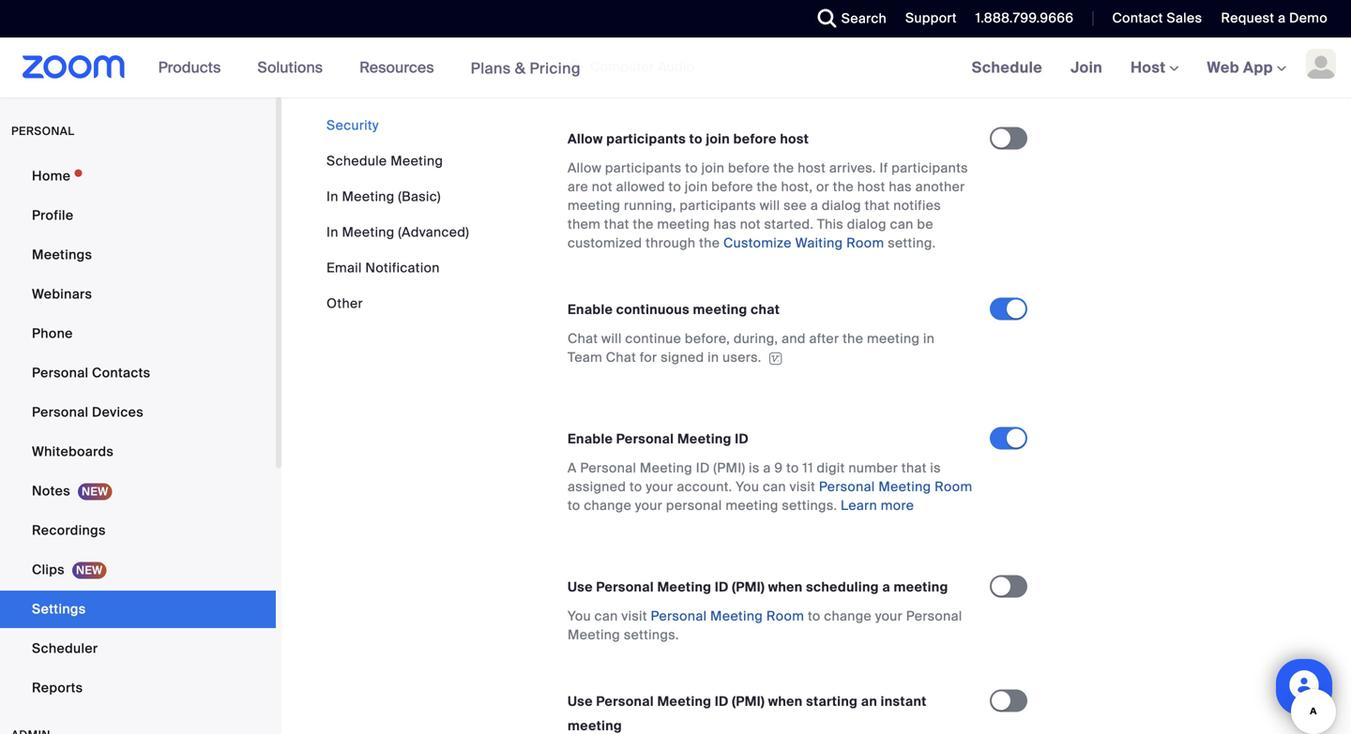 Task type: describe. For each thing, give the bounding box(es) containing it.
phone link
[[0, 315, 276, 353]]

room for enable personal meeting id
[[935, 479, 973, 496]]

settings. inside to change your personal meeting settings.
[[624, 627, 679, 644]]

use for use personal meeting id (pmi) when scheduling a meeting
[[568, 579, 593, 597]]

support
[[906, 9, 957, 27]]

a right scheduling
[[883, 579, 891, 597]]

customize
[[724, 235, 792, 252]]

settings link
[[0, 591, 276, 629]]

email notification
[[327, 260, 440, 277]]

are
[[568, 178, 589, 196]]

settings
[[32, 601, 86, 619]]

customize waiting room link
[[724, 235, 885, 252]]

contact sales
[[1113, 9, 1203, 27]]

contacts
[[92, 365, 151, 382]]

home
[[32, 168, 71, 185]]

before,
[[685, 330, 730, 348]]

more
[[881, 498, 914, 515]]

notes link
[[0, 473, 276, 511]]

when for scheduling
[[768, 579, 803, 597]]

the right through
[[699, 235, 720, 252]]

can for you can visit personal meeting room
[[595, 608, 618, 626]]

enable for enable continuous meeting chat
[[568, 301, 613, 319]]

zoom logo image
[[23, 55, 125, 79]]

and
[[782, 330, 806, 348]]

2 is from the left
[[931, 460, 941, 477]]

1.888.799.9666
[[976, 9, 1074, 27]]

started.
[[764, 216, 814, 233]]

1 vertical spatial dialog
[[847, 216, 887, 233]]

other
[[327, 295, 363, 313]]

use for use personal meeting id (pmi) when starting an instant meeting
[[568, 694, 593, 711]]

plans & pricing
[[471, 58, 581, 78]]

schedule meeting link
[[327, 153, 443, 170]]

host
[[1131, 58, 1170, 77]]

number
[[849, 460, 898, 477]]

meeting inside chat will continue before, during, and after the meeting in team chat for signed in users.
[[867, 330, 920, 348]]

enable continuous meeting chat
[[568, 301, 780, 319]]

the down 'running,'
[[633, 216, 654, 233]]

(pmi) for a
[[714, 460, 746, 477]]

1 is from the left
[[749, 460, 760, 477]]

webinars
[[32, 286, 92, 303]]

schedule link
[[958, 38, 1057, 98]]

the up host,
[[774, 160, 794, 177]]

personal devices
[[32, 404, 144, 421]]

personal meeting room link for to change your personal meeting settings.
[[651, 608, 805, 626]]

id up a personal meeting id (pmi) is a 9 to 11 digit number that is assigned to your account.
[[735, 431, 749, 448]]

assigned
[[568, 479, 626, 496]]

settings. inside you can visit personal meeting room to change your personal meeting settings. learn more
[[782, 498, 837, 515]]

change inside to change your personal meeting settings.
[[824, 608, 872, 626]]

personal devices link
[[0, 394, 276, 432]]

phone
[[32, 325, 73, 343]]

reports link
[[0, 670, 276, 708]]

solutions
[[258, 58, 323, 77]]

users.
[[723, 349, 762, 367]]

this
[[817, 216, 844, 233]]

id for scheduling
[[715, 579, 729, 597]]

2 vertical spatial join
[[685, 178, 708, 196]]

continuous
[[616, 301, 690, 319]]

in meeting (basic)
[[327, 188, 441, 206]]

1.888.799.9666 button up join
[[962, 0, 1079, 38]]

1.888.799.9666 button up schedule link
[[976, 9, 1074, 27]]

web app
[[1208, 58, 1274, 77]]

the left host,
[[757, 178, 778, 196]]

search
[[842, 10, 887, 27]]

waiting
[[796, 235, 843, 252]]

request
[[1221, 9, 1275, 27]]

meeting inside a personal meeting id (pmi) is a 9 to 11 digit number that is assigned to your account.
[[640, 460, 693, 477]]

personal inside you can visit personal meeting room to change your personal meeting settings. learn more
[[819, 479, 875, 496]]

host button
[[1131, 58, 1179, 77]]

email notification link
[[327, 260, 440, 277]]

(advanced)
[[398, 224, 469, 241]]

resources button
[[360, 38, 443, 98]]

solutions button
[[258, 38, 331, 98]]

notifies
[[894, 197, 941, 215]]

before for the
[[728, 160, 770, 177]]

a personal meeting id (pmi) is a 9 to 11 digit number that is assigned to your account.
[[568, 460, 941, 496]]

team
[[568, 349, 603, 367]]

notes
[[32, 483, 70, 500]]

can for you can visit personal meeting room to change your personal meeting settings. learn more
[[763, 479, 786, 496]]

security
[[327, 117, 379, 134]]

a inside a personal meeting id (pmi) is a 9 to 11 digit number that is assigned to your account.
[[763, 460, 771, 477]]

personal
[[666, 498, 722, 515]]

personal inside to change your personal meeting settings.
[[906, 608, 963, 626]]

if
[[880, 160, 888, 177]]

join link
[[1057, 38, 1117, 98]]

through
[[646, 235, 696, 252]]

1 horizontal spatial has
[[889, 178, 912, 196]]

audio
[[658, 58, 695, 76]]

to change your personal meeting settings.
[[568, 608, 963, 644]]

you can visit personal meeting room
[[568, 608, 805, 626]]

enable for enable personal meeting id
[[568, 431, 613, 448]]

them
[[568, 216, 601, 233]]

1 vertical spatial host
[[798, 160, 826, 177]]

arrives.
[[830, 160, 876, 177]]

plans
[[471, 58, 511, 78]]

9
[[775, 460, 783, 477]]

use personal meeting id (pmi) when starting an instant meeting
[[568, 694, 927, 735]]

the right "or"
[[833, 178, 854, 196]]

meeting inside you can visit personal meeting room to change your personal meeting settings. learn more
[[879, 479, 931, 496]]

scheduling
[[806, 579, 879, 597]]

to down allow participants to join before host on the top of page
[[685, 160, 698, 177]]

you for enable personal meeting id
[[736, 479, 760, 496]]

recordings
[[32, 522, 106, 540]]

meeting inside you can visit personal meeting room to change your personal meeting settings. learn more
[[726, 498, 779, 515]]

sales
[[1167, 9, 1203, 27]]

2 vertical spatial host
[[858, 178, 886, 196]]

11
[[803, 460, 814, 477]]

2 vertical spatial before
[[712, 178, 753, 196]]

(pmi) for scheduling
[[732, 579, 765, 597]]

meeting inside use personal meeting id (pmi) when starting an instant meeting
[[658, 694, 712, 711]]

allow participants to join before the host arrives. if participants are not allowed to join before the host, or the host has another meeting running, participants will see a dialog that notifies them that the meeting has not started. this dialog can be customized through the
[[568, 160, 969, 252]]

visit for use personal meeting id (pmi) when scheduling a meeting
[[622, 608, 647, 626]]

use personal meeting id (pmi) when scheduling a meeting
[[568, 579, 949, 597]]

that inside a personal meeting id (pmi) is a 9 to 11 digit number that is assigned to your account.
[[902, 460, 927, 477]]

be
[[917, 216, 934, 233]]

0 horizontal spatial has
[[714, 216, 737, 233]]

meetings navigation
[[958, 38, 1352, 99]]

customize waiting room setting.
[[724, 235, 936, 252]]

web
[[1208, 58, 1240, 77]]

schedule for schedule
[[972, 58, 1043, 77]]

(basic)
[[398, 188, 441, 206]]

email
[[327, 260, 362, 277]]

when for starting
[[768, 694, 803, 711]]



Task type: vqa. For each thing, say whether or not it's contained in the screenshot.
Footer
no



Task type: locate. For each thing, give the bounding box(es) containing it.
profile picture image
[[1306, 49, 1337, 79]]

is left 9
[[749, 460, 760, 477]]

id up you can visit personal meeting room
[[715, 579, 729, 597]]

before up customize
[[712, 178, 753, 196]]

a inside allow participants to join before the host arrives. if participants are not allowed to join before the host, or the host has another meeting running, participants will see a dialog that notifies them that the meeting has not started. this dialog can be customized through the
[[811, 197, 819, 215]]

2 use from the top
[[568, 694, 593, 711]]

in
[[924, 330, 935, 348], [708, 349, 719, 367]]

when inside use personal meeting id (pmi) when starting an instant meeting
[[768, 694, 803, 711]]

1 horizontal spatial visit
[[790, 479, 816, 496]]

0 vertical spatial will
[[760, 197, 780, 215]]

0 vertical spatial when
[[768, 579, 803, 597]]

1 vertical spatial when
[[768, 694, 803, 711]]

your left personal
[[635, 498, 663, 515]]

plans & pricing link
[[471, 58, 581, 78], [471, 58, 581, 78]]

1 vertical spatial can
[[763, 479, 786, 496]]

pricing
[[530, 58, 581, 78]]

1 vertical spatial personal meeting room link
[[651, 608, 805, 626]]

0 vertical spatial before
[[734, 131, 777, 148]]

schedule inside meetings navigation
[[972, 58, 1043, 77]]

scheduler
[[32, 641, 98, 658]]

1 horizontal spatial will
[[760, 197, 780, 215]]

1 horizontal spatial room
[[847, 235, 885, 252]]

1 vertical spatial join
[[702, 160, 725, 177]]

before down allow participants to join before host on the top of page
[[728, 160, 770, 177]]

1 vertical spatial room
[[935, 479, 973, 496]]

profile link
[[0, 197, 276, 235]]

0 horizontal spatial is
[[749, 460, 760, 477]]

2 in from the top
[[327, 224, 339, 241]]

app
[[1244, 58, 1274, 77]]

account.
[[677, 479, 733, 496]]

0 vertical spatial can
[[890, 216, 914, 233]]

that right number
[[902, 460, 927, 477]]

in
[[327, 188, 339, 206], [327, 224, 339, 241]]

menu bar containing security
[[327, 116, 469, 313]]

change inside you can visit personal meeting room to change your personal meeting settings. learn more
[[584, 498, 632, 515]]

1 vertical spatial that
[[604, 216, 630, 233]]

schedule meeting
[[327, 153, 443, 170]]

to down audio
[[690, 131, 703, 148]]

schedule down 1.888.799.9666
[[972, 58, 1043, 77]]

(pmi) down to change your personal meeting settings.
[[732, 694, 765, 711]]

0 horizontal spatial can
[[595, 608, 618, 626]]

before up allow participants to join before the host arrives. if participants are not allowed to join before the host, or the host has another meeting running, participants will see a dialog that notifies them that the meeting has not started. this dialog can be customized through the
[[734, 131, 777, 148]]

(pmi) up to change your personal meeting settings.
[[732, 579, 765, 597]]

host down 'if'
[[858, 178, 886, 196]]

the right the after
[[843, 330, 864, 348]]

settings. down you can visit personal meeting room
[[624, 627, 679, 644]]

(pmi) for starting
[[732, 694, 765, 711]]

when left starting
[[768, 694, 803, 711]]

whiteboards link
[[0, 434, 276, 471]]

1 vertical spatial settings.
[[624, 627, 679, 644]]

0 horizontal spatial change
[[584, 498, 632, 515]]

you can visit personal meeting room to change your personal meeting settings. learn more
[[568, 479, 973, 515]]

change
[[584, 498, 632, 515], [824, 608, 872, 626]]

1 allow from the top
[[568, 131, 603, 148]]

recordings link
[[0, 512, 276, 550]]

personal contacts
[[32, 365, 151, 382]]

scheduler link
[[0, 631, 276, 668]]

chat left for
[[606, 349, 636, 367]]

0 vertical spatial in
[[327, 188, 339, 206]]

menu bar
[[327, 116, 469, 313]]

customized
[[568, 235, 642, 252]]

that
[[865, 197, 890, 215], [604, 216, 630, 233], [902, 460, 927, 477]]

enable personal meeting id
[[568, 431, 749, 448]]

support version for enable continuous meeting chat image
[[766, 352, 785, 365]]

contact sales link
[[1099, 0, 1207, 38], [1113, 9, 1203, 27]]

visit for enable personal meeting id
[[790, 479, 816, 496]]

computer audio
[[590, 58, 695, 76]]

personal contacts link
[[0, 355, 276, 392]]

1 vertical spatial you
[[568, 608, 591, 626]]

2 horizontal spatial can
[[890, 216, 914, 233]]

1 vertical spatial in
[[327, 224, 339, 241]]

has up customize
[[714, 216, 737, 233]]

id up account.
[[696, 460, 710, 477]]

id for starting
[[715, 694, 729, 711]]

0 vertical spatial schedule
[[972, 58, 1043, 77]]

clips link
[[0, 552, 276, 589]]

meeting inside to change your personal meeting settings.
[[568, 627, 620, 644]]

allow for allow participants to join before host
[[568, 131, 603, 148]]

1 vertical spatial in
[[708, 349, 719, 367]]

&
[[515, 58, 526, 78]]

settings. down 11
[[782, 498, 837, 515]]

use inside use personal meeting id (pmi) when starting an instant meeting
[[568, 694, 593, 711]]

the inside chat will continue before, during, and after the meeting in team chat for signed in users.
[[843, 330, 864, 348]]

support link
[[892, 0, 962, 38], [906, 9, 957, 27]]

for
[[640, 349, 657, 367]]

is
[[749, 460, 760, 477], [931, 460, 941, 477]]

personal meeting room link down use personal meeting id (pmi) when scheduling a meeting
[[651, 608, 805, 626]]

1 horizontal spatial change
[[824, 608, 872, 626]]

in for in meeting (basic)
[[327, 188, 339, 206]]

0 horizontal spatial will
[[602, 330, 622, 348]]

products
[[158, 58, 221, 77]]

1 vertical spatial has
[[714, 216, 737, 233]]

in meeting (advanced) link
[[327, 224, 469, 241]]

change down scheduling
[[824, 608, 872, 626]]

(pmi) up account.
[[714, 460, 746, 477]]

to right assigned
[[630, 479, 643, 496]]

your inside a personal meeting id (pmi) is a 9 to 11 digit number that is assigned to your account.
[[646, 479, 674, 496]]

1 horizontal spatial is
[[931, 460, 941, 477]]

dialog
[[822, 197, 862, 215], [847, 216, 887, 233]]

1 enable from the top
[[568, 301, 613, 319]]

personal meeting room link for to change your personal meeting settings.
[[819, 479, 973, 496]]

0 vertical spatial allow
[[568, 131, 603, 148]]

continue
[[625, 330, 682, 348]]

0 vertical spatial room
[[847, 235, 885, 252]]

reports
[[32, 680, 83, 697]]

digit
[[817, 460, 845, 477]]

computer
[[590, 58, 655, 76]]

instant
[[881, 694, 927, 711]]

not right are
[[592, 178, 613, 196]]

1 vertical spatial will
[[602, 330, 622, 348]]

1 vertical spatial not
[[740, 216, 761, 233]]

id down to change your personal meeting settings.
[[715, 694, 729, 711]]

0 vertical spatial (pmi)
[[714, 460, 746, 477]]

1 vertical spatial chat
[[606, 349, 636, 367]]

0 horizontal spatial in
[[708, 349, 719, 367]]

join for the
[[702, 160, 725, 177]]

banner
[[0, 38, 1352, 99]]

schedule for schedule meeting
[[327, 153, 387, 170]]

1 vertical spatial change
[[824, 608, 872, 626]]

a right see
[[811, 197, 819, 215]]

allow inside allow participants to join before the host arrives. if participants are not allowed to join before the host, or the host has another meeting running, participants will see a dialog that notifies them that the meeting has not started. this dialog can be customized through the
[[568, 160, 602, 177]]

0 horizontal spatial visit
[[622, 608, 647, 626]]

(pmi) inside use personal meeting id (pmi) when starting an instant meeting
[[732, 694, 765, 711]]

2 allow from the top
[[568, 160, 602, 177]]

you inside you can visit personal meeting room to change your personal meeting settings. learn more
[[736, 479, 760, 496]]

id for a
[[696, 460, 710, 477]]

0 vertical spatial you
[[736, 479, 760, 496]]

1 use from the top
[[568, 579, 593, 597]]

1 horizontal spatial chat
[[606, 349, 636, 367]]

personal
[[11, 124, 75, 138]]

join for host
[[706, 131, 730, 148]]

0 vertical spatial not
[[592, 178, 613, 196]]

0 horizontal spatial settings.
[[624, 627, 679, 644]]

0 vertical spatial use
[[568, 579, 593, 597]]

to
[[690, 131, 703, 148], [685, 160, 698, 177], [669, 178, 682, 196], [787, 460, 799, 477], [630, 479, 643, 496], [568, 498, 581, 515], [808, 608, 821, 626]]

product information navigation
[[144, 38, 595, 99]]

personal inside use personal meeting id (pmi) when starting an instant meeting
[[596, 694, 654, 711]]

allow for allow participants to join before the host arrives. if participants are not allowed to join before the host, or the host has another meeting running, participants will see a dialog that notifies them that the meeting has not started. this dialog can be customized through the
[[568, 160, 602, 177]]

1 vertical spatial before
[[728, 160, 770, 177]]

products button
[[158, 38, 229, 98]]

meetings link
[[0, 237, 276, 274]]

room inside you can visit personal meeting room to change your personal meeting settings. learn more
[[935, 479, 973, 496]]

0 vertical spatial has
[[889, 178, 912, 196]]

not up customize
[[740, 216, 761, 233]]

can inside allow participants to join before the host arrives. if participants are not allowed to join before the host, or the host has another meeting running, participants will see a dialog that notifies them that the meeting has not started. this dialog can be customized through the
[[890, 216, 914, 233]]

visit inside you can visit personal meeting room to change your personal meeting settings. learn more
[[790, 479, 816, 496]]

learn
[[841, 498, 878, 515]]

has up notifies
[[889, 178, 912, 196]]

running,
[[624, 197, 676, 215]]

notification
[[365, 260, 440, 277]]

enable up team
[[568, 301, 613, 319]]

id inside use personal meeting id (pmi) when starting an instant meeting
[[715, 694, 729, 711]]

can inside you can visit personal meeting room to change your personal meeting settings. learn more
[[763, 479, 786, 496]]

that down 'if'
[[865, 197, 890, 215]]

a left 9
[[763, 460, 771, 477]]

0 horizontal spatial room
[[767, 608, 805, 626]]

request a demo
[[1221, 9, 1328, 27]]

that up "customized"
[[604, 216, 630, 233]]

dialog right this
[[847, 216, 887, 233]]

meeting inside use personal meeting id (pmi) when starting an instant meeting
[[568, 718, 622, 735]]

2 horizontal spatial room
[[935, 479, 973, 496]]

1 vertical spatial enable
[[568, 431, 613, 448]]

2 enable from the top
[[568, 431, 613, 448]]

2 vertical spatial your
[[876, 608, 903, 626]]

1 in from the top
[[327, 188, 339, 206]]

webinars link
[[0, 276, 276, 313]]

0 horizontal spatial personal meeting room link
[[651, 608, 805, 626]]

whiteboards
[[32, 443, 114, 461]]

1 horizontal spatial not
[[740, 216, 761, 233]]

in down schedule meeting
[[327, 188, 339, 206]]

1 vertical spatial (pmi)
[[732, 579, 765, 597]]

0 vertical spatial enable
[[568, 301, 613, 319]]

2 when from the top
[[768, 694, 803, 711]]

2 vertical spatial room
[[767, 608, 805, 626]]

a left 'demo'
[[1278, 9, 1286, 27]]

after
[[809, 330, 839, 348]]

search button
[[804, 0, 892, 38]]

to down scheduling
[[808, 608, 821, 626]]

host up host,
[[780, 131, 809, 148]]

personal meeting room link up more
[[819, 479, 973, 496]]

before for host
[[734, 131, 777, 148]]

0 vertical spatial change
[[584, 498, 632, 515]]

when up to change your personal meeting settings.
[[768, 579, 803, 597]]

you
[[736, 479, 760, 496], [568, 608, 591, 626]]

to inside to change your personal meeting settings.
[[808, 608, 821, 626]]

0 vertical spatial visit
[[790, 479, 816, 496]]

1 vertical spatial allow
[[568, 160, 602, 177]]

0 vertical spatial settings.
[[782, 498, 837, 515]]

1 horizontal spatial you
[[736, 479, 760, 496]]

will inside chat will continue before, during, and after the meeting in team chat for signed in users.
[[602, 330, 622, 348]]

to down assigned
[[568, 498, 581, 515]]

schedule down security link at top left
[[327, 153, 387, 170]]

chat will continue before, during, and after the meeting in team chat for signed in users. application
[[568, 330, 973, 368]]

your inside to change your personal meeting settings.
[[876, 608, 903, 626]]

in meeting (basic) link
[[327, 188, 441, 206]]

0 vertical spatial in
[[924, 330, 935, 348]]

2 vertical spatial that
[[902, 460, 927, 477]]

when
[[768, 579, 803, 597], [768, 694, 803, 711]]

0 horizontal spatial chat
[[568, 330, 598, 348]]

personal menu menu
[[0, 158, 276, 710]]

(pmi)
[[714, 460, 746, 477], [732, 579, 765, 597], [732, 694, 765, 711]]

enable up a
[[568, 431, 613, 448]]

before
[[734, 131, 777, 148], [728, 160, 770, 177], [712, 178, 753, 196]]

0 vertical spatial your
[[646, 479, 674, 496]]

0 vertical spatial host
[[780, 131, 809, 148]]

2 vertical spatial (pmi)
[[732, 694, 765, 711]]

will
[[760, 197, 780, 215], [602, 330, 622, 348]]

or
[[817, 178, 830, 196]]

0 vertical spatial join
[[706, 131, 730, 148]]

chat will continue before, during, and after the meeting in team chat for signed in users.
[[568, 330, 935, 367]]

will inside allow participants to join before the host arrives. if participants are not allowed to join before the host, or the host has another meeting running, participants will see a dialog that notifies them that the meeting has not started. this dialog can be customized through the
[[760, 197, 780, 215]]

will up team
[[602, 330, 622, 348]]

your up personal
[[646, 479, 674, 496]]

see
[[784, 197, 807, 215]]

in for in meeting (advanced)
[[327, 224, 339, 241]]

1 vertical spatial schedule
[[327, 153, 387, 170]]

starting
[[806, 694, 858, 711]]

0 vertical spatial chat
[[568, 330, 598, 348]]

web app button
[[1208, 58, 1287, 77]]

0 horizontal spatial that
[[604, 216, 630, 233]]

0 horizontal spatial you
[[568, 608, 591, 626]]

0 horizontal spatial schedule
[[327, 153, 387, 170]]

1 when from the top
[[768, 579, 803, 597]]

your down scheduling
[[876, 608, 903, 626]]

host up "or"
[[798, 160, 826, 177]]

(pmi) inside a personal meeting id (pmi) is a 9 to 11 digit number that is assigned to your account.
[[714, 460, 746, 477]]

1 vertical spatial visit
[[622, 608, 647, 626]]

personal inside a personal meeting id (pmi) is a 9 to 11 digit number that is assigned to your account.
[[580, 460, 637, 477]]

demo
[[1290, 9, 1328, 27]]

clips
[[32, 562, 65, 579]]

2 vertical spatial can
[[595, 608, 618, 626]]

join
[[1071, 58, 1103, 77]]

to up 'running,'
[[669, 178, 682, 196]]

banner containing products
[[0, 38, 1352, 99]]

1 horizontal spatial can
[[763, 479, 786, 496]]

chat up team
[[568, 330, 598, 348]]

change down assigned
[[584, 498, 632, 515]]

1.888.799.9666 button
[[962, 0, 1079, 38], [976, 9, 1074, 27]]

0 vertical spatial personal meeting room link
[[819, 479, 973, 496]]

0 horizontal spatial not
[[592, 178, 613, 196]]

0 vertical spatial dialog
[[822, 197, 862, 215]]

2 horizontal spatial that
[[902, 460, 927, 477]]

is right number
[[931, 460, 941, 477]]

id inside a personal meeting id (pmi) is a 9 to 11 digit number that is assigned to your account.
[[696, 460, 710, 477]]

dialog up this
[[822, 197, 862, 215]]

host,
[[781, 178, 813, 196]]

participants
[[607, 131, 686, 148], [605, 160, 682, 177], [892, 160, 969, 177], [680, 197, 757, 215]]

1 horizontal spatial schedule
[[972, 58, 1043, 77]]

1 vertical spatial use
[[568, 694, 593, 711]]

your inside you can visit personal meeting room to change your personal meeting settings. learn more
[[635, 498, 663, 515]]

1 horizontal spatial that
[[865, 197, 890, 215]]

host
[[780, 131, 809, 148], [798, 160, 826, 177], [858, 178, 886, 196]]

to right 9
[[787, 460, 799, 477]]

setting.
[[888, 235, 936, 252]]

you for use personal meeting id (pmi) when scheduling a meeting
[[568, 608, 591, 626]]

1 vertical spatial your
[[635, 498, 663, 515]]

another
[[916, 178, 965, 196]]

to inside you can visit personal meeting room to change your personal meeting settings. learn more
[[568, 498, 581, 515]]

allow
[[568, 131, 603, 148], [568, 160, 602, 177]]

0 vertical spatial that
[[865, 197, 890, 215]]

meetings
[[32, 246, 92, 264]]

room for use personal meeting id (pmi) when scheduling a meeting
[[767, 608, 805, 626]]

in up email in the top of the page
[[327, 224, 339, 241]]

contact
[[1113, 9, 1164, 27]]

1 horizontal spatial settings.
[[782, 498, 837, 515]]

request a demo link
[[1207, 0, 1352, 38], [1221, 9, 1328, 27]]

1 horizontal spatial in
[[924, 330, 935, 348]]

1 horizontal spatial personal meeting room link
[[819, 479, 973, 496]]

will left see
[[760, 197, 780, 215]]



